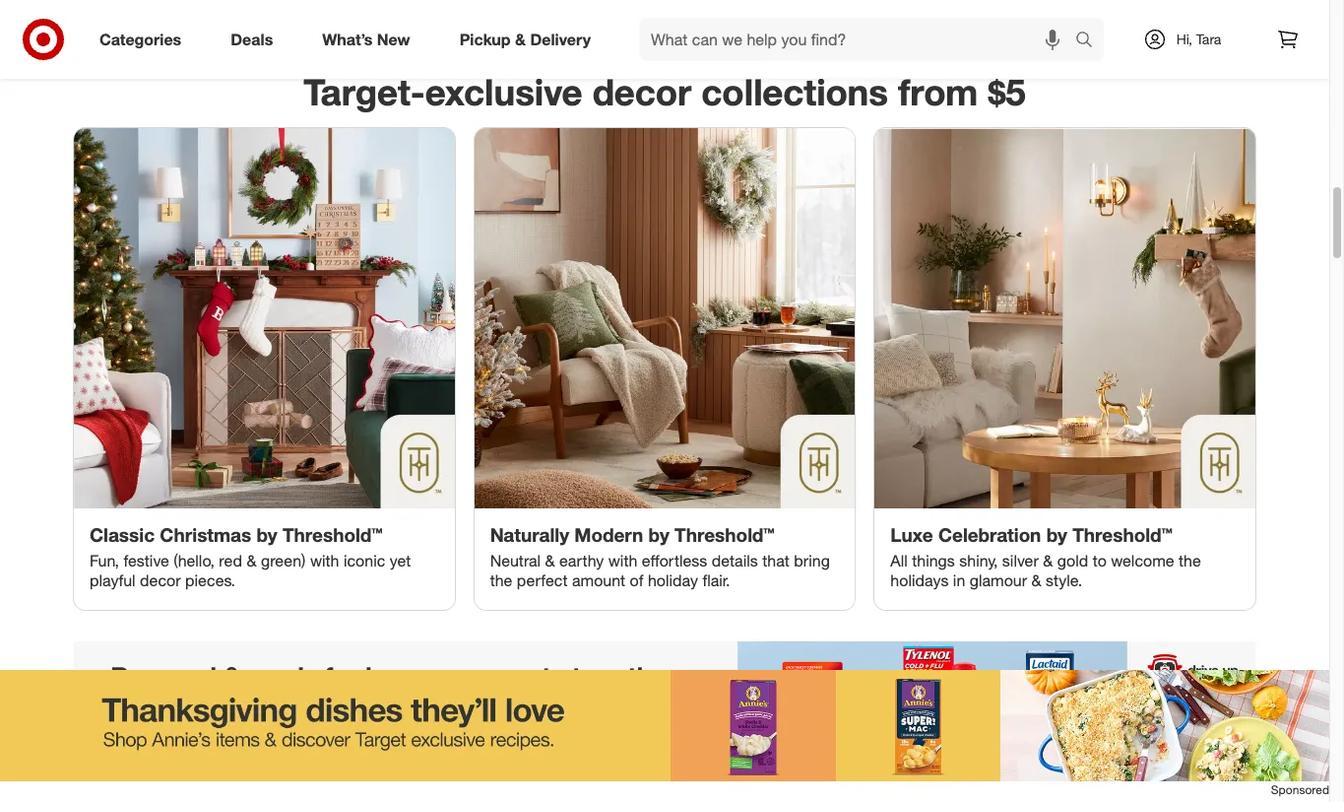 Task type: vqa. For each thing, say whether or not it's contained in the screenshot.
Playful
yes



Task type: describe. For each thing, give the bounding box(es) containing it.
welcome
[[1112, 551, 1175, 570]]

collections
[[702, 70, 889, 114]]

iconic
[[344, 551, 386, 570]]

™ for naturally modern by threshold
[[764, 523, 775, 546]]

exclusive
[[425, 70, 583, 114]]

fun,
[[90, 551, 119, 570]]

effortless
[[642, 551, 708, 570]]

luxe
[[891, 523, 934, 546]]

target-
[[304, 70, 425, 114]]

™ for luxe celebration by threshold
[[1162, 523, 1173, 546]]

What can we help you find? suggestions appear below search field
[[639, 18, 1081, 61]]

target-exclusive decor collections from $5
[[304, 70, 1026, 114]]

1 vertical spatial sponsored
[[1272, 782, 1330, 797]]

deals link
[[214, 18, 298, 61]]

& left gold
[[1044, 551, 1054, 570]]

0 vertical spatial sponsored
[[1198, 741, 1256, 756]]

earthy
[[560, 551, 604, 570]]

festive
[[124, 551, 169, 570]]

deals
[[231, 29, 273, 49]]

the for naturally modern by threshold
[[490, 570, 513, 590]]

with inside naturally modern by threshold ™ neutral & earthy with effortless details that bring the perfect amount of holiday flair.
[[609, 551, 638, 570]]

classic
[[90, 523, 155, 546]]

flair.
[[703, 570, 731, 590]]

pickup & delivery
[[460, 29, 591, 49]]

$5
[[989, 70, 1026, 114]]

pieces.
[[185, 570, 236, 590]]

holiday
[[648, 570, 699, 590]]

silver
[[1003, 551, 1039, 570]]

things
[[913, 551, 956, 570]]

tara
[[1197, 31, 1222, 47]]

christmas
[[160, 523, 251, 546]]

threshold for luxe celebration by threshold
[[1073, 523, 1162, 546]]

by for christmas
[[257, 523, 278, 546]]

of
[[630, 570, 644, 590]]

& inside classic christmas  by threshold ™ fun, festive (hello, red & green) with iconic yet playful decor pieces.
[[247, 551, 257, 570]]

neutral
[[490, 551, 541, 570]]

details
[[712, 551, 758, 570]]

yet
[[390, 551, 411, 570]]

1 horizontal spatial decor
[[593, 70, 692, 114]]

all
[[891, 551, 908, 570]]

what's new link
[[306, 18, 435, 61]]

in
[[954, 570, 966, 590]]

by for celebration
[[1047, 523, 1068, 546]]

classic christmas colors like red & green fill a cozy living room. throw pillows in various holiday patterns, colors & textures adorn the couch & chair. tree figures, little house stocking-holders & a christmas countdown round out the festive scene. image
[[74, 128, 455, 509]]

& left style.
[[1032, 570, 1042, 590]]

threshold for naturally modern by threshold
[[675, 523, 764, 546]]

from
[[899, 70, 979, 114]]

gold
[[1058, 551, 1089, 570]]



Task type: locate. For each thing, give the bounding box(es) containing it.
pickup & delivery link
[[443, 18, 616, 61]]

&
[[515, 29, 526, 49], [247, 551, 257, 570], [545, 551, 555, 570], [1044, 551, 1054, 570], [1032, 570, 1042, 590]]

™ up welcome
[[1162, 523, 1173, 546]]

3 ™ from the left
[[1162, 523, 1173, 546]]

2 horizontal spatial ™
[[1162, 523, 1173, 546]]

by up effortless
[[649, 523, 670, 546]]

with left iconic
[[310, 551, 339, 570]]

3 threshold from the left
[[1073, 523, 1162, 546]]

hi, tara
[[1177, 31, 1222, 47]]

modern
[[575, 523, 644, 546]]

1 vertical spatial decor
[[140, 570, 181, 590]]

glamour
[[970, 570, 1028, 590]]

threshold for classic christmas  by threshold
[[283, 523, 372, 546]]

1 horizontal spatial by
[[649, 523, 670, 546]]

search button
[[1067, 18, 1114, 65]]

by inside luxe celebration by threshold ™ all things shiny, silver & gold to welcome the holidays in glamour & style.
[[1047, 523, 1068, 546]]

1 horizontal spatial threshold
[[675, 523, 764, 546]]

1 threshold from the left
[[283, 523, 372, 546]]

0 horizontal spatial with
[[310, 551, 339, 570]]

threshold up to
[[1073, 523, 1162, 546]]

0 vertical spatial decor
[[593, 70, 692, 114]]

by inside naturally modern by threshold ™ neutral & earthy with effortless details that bring the perfect amount of holiday flair.
[[649, 523, 670, 546]]

categories
[[100, 29, 182, 49]]

™ inside classic christmas  by threshold ™ fun, festive (hello, red & green) with iconic yet playful decor pieces.
[[372, 523, 383, 546]]

what's
[[322, 29, 373, 49]]

holidays
[[891, 570, 949, 590]]

the for luxe celebration by threshold
[[1179, 551, 1202, 570]]

delivery
[[530, 29, 591, 49]]

the
[[1179, 551, 1202, 570], [490, 570, 513, 590]]

the right welcome
[[1179, 551, 1202, 570]]

what's new
[[322, 29, 411, 49]]

threshold
[[283, 523, 372, 546], [675, 523, 764, 546], [1073, 523, 1162, 546]]

threshold up iconic
[[283, 523, 372, 546]]

threshold inside naturally modern by threshold ™ neutral & earthy with effortless details that bring the perfect amount of holiday flair.
[[675, 523, 764, 546]]

0 horizontal spatial sponsored
[[1198, 741, 1256, 756]]

green)
[[261, 551, 306, 570]]

with
[[310, 551, 339, 570], [609, 551, 638, 570]]

1 ™ from the left
[[372, 523, 383, 546]]

a bright living room is filled with gilded holiday accents, giving it a luxurious look. gold candle holders & other figurines like trees & reindeer are placed throughout the room. faux fur & velvet fabrics add cozy details to this glamorous space. image
[[875, 128, 1256, 509]]

advertisement region
[[74, 641, 1256, 740], [0, 670, 1330, 781]]

naturally
[[490, 523, 570, 546]]

0 horizontal spatial ™
[[372, 523, 383, 546]]

™ up iconic
[[372, 523, 383, 546]]

& right pickup
[[515, 29, 526, 49]]

to
[[1093, 551, 1107, 570]]

™ for classic christmas  by threshold
[[372, 523, 383, 546]]

0 horizontal spatial the
[[490, 570, 513, 590]]

by up green)
[[257, 523, 278, 546]]

decor
[[593, 70, 692, 114], [140, 570, 181, 590]]

with down modern on the left of the page
[[609, 551, 638, 570]]

sponsored
[[1198, 741, 1256, 756], [1272, 782, 1330, 797]]

by
[[257, 523, 278, 546], [649, 523, 670, 546], [1047, 523, 1068, 546]]

with inside classic christmas  by threshold ™ fun, festive (hello, red & green) with iconic yet playful decor pieces.
[[310, 551, 339, 570]]

& inside naturally modern by threshold ™ neutral & earthy with effortless details that bring the perfect amount of holiday flair.
[[545, 551, 555, 570]]

celebration
[[939, 523, 1042, 546]]

threshold inside luxe celebration by threshold ™ all things shiny, silver & gold to welcome the holidays in glamour & style.
[[1073, 523, 1162, 546]]

threshold up details
[[675, 523, 764, 546]]

search
[[1067, 31, 1114, 51]]

™ inside luxe celebration by threshold ™ all things shiny, silver & gold to welcome the holidays in glamour & style.
[[1162, 523, 1173, 546]]

by for modern
[[649, 523, 670, 546]]

the left perfect
[[490, 570, 513, 590]]

2 horizontal spatial threshold
[[1073, 523, 1162, 546]]

& left earthy
[[545, 551, 555, 570]]

that
[[763, 551, 790, 570]]

2 with from the left
[[609, 551, 638, 570]]

by up gold
[[1047, 523, 1068, 546]]

red
[[219, 551, 242, 570]]

amount
[[572, 570, 626, 590]]

bring
[[794, 551, 831, 570]]

by inside classic christmas  by threshold ™ fun, festive (hello, red & green) with iconic yet playful decor pieces.
[[257, 523, 278, 546]]

1 horizontal spatial the
[[1179, 551, 1202, 570]]

perfect
[[517, 570, 568, 590]]

the inside naturally modern by threshold ™ neutral & earthy with effortless details that bring the perfect amount of holiday flair.
[[490, 570, 513, 590]]

1 with from the left
[[310, 551, 339, 570]]

style.
[[1046, 570, 1083, 590]]

threshold inside classic christmas  by threshold ™ fun, festive (hello, red & green) with iconic yet playful decor pieces.
[[283, 523, 372, 546]]

2 by from the left
[[649, 523, 670, 546]]

1 horizontal spatial with
[[609, 551, 638, 570]]

categories link
[[83, 18, 206, 61]]

a neutral living room is transformed with modern & earth-toned holiday decor. a flocked tree, wreath & garland tie into the green hues in the throw pillows. the furniture & blankets give warm & cozy vibes with comfy fabrics like boucle & shearling. image
[[475, 128, 856, 509]]

1 by from the left
[[257, 523, 278, 546]]

hi,
[[1177, 31, 1193, 47]]

™
[[372, 523, 383, 546], [764, 523, 775, 546], [1162, 523, 1173, 546]]

classic christmas  by threshold ™ fun, festive (hello, red & green) with iconic yet playful decor pieces.
[[90, 523, 411, 590]]

0 horizontal spatial by
[[257, 523, 278, 546]]

decor inside classic christmas  by threshold ™ fun, festive (hello, red & green) with iconic yet playful decor pieces.
[[140, 570, 181, 590]]

playful
[[90, 570, 136, 590]]

luxe celebration by threshold ™ all things shiny, silver & gold to welcome the holidays in glamour & style.
[[891, 523, 1202, 590]]

2 threshold from the left
[[675, 523, 764, 546]]

(hello,
[[174, 551, 215, 570]]

1 horizontal spatial ™
[[764, 523, 775, 546]]

& right red
[[247, 551, 257, 570]]

2 ™ from the left
[[764, 523, 775, 546]]

3 by from the left
[[1047, 523, 1068, 546]]

pickup
[[460, 29, 511, 49]]

0 horizontal spatial threshold
[[283, 523, 372, 546]]

naturally modern by threshold ™ neutral & earthy with effortless details that bring the perfect amount of holiday flair.
[[490, 523, 831, 590]]

2 horizontal spatial by
[[1047, 523, 1068, 546]]

0 horizontal spatial decor
[[140, 570, 181, 590]]

new
[[377, 29, 411, 49]]

™ inside naturally modern by threshold ™ neutral & earthy with effortless details that bring the perfect amount of holiday flair.
[[764, 523, 775, 546]]

shiny,
[[960, 551, 998, 570]]

the inside luxe celebration by threshold ™ all things shiny, silver & gold to welcome the holidays in glamour & style.
[[1179, 551, 1202, 570]]

™ up that
[[764, 523, 775, 546]]

1 horizontal spatial sponsored
[[1272, 782, 1330, 797]]



